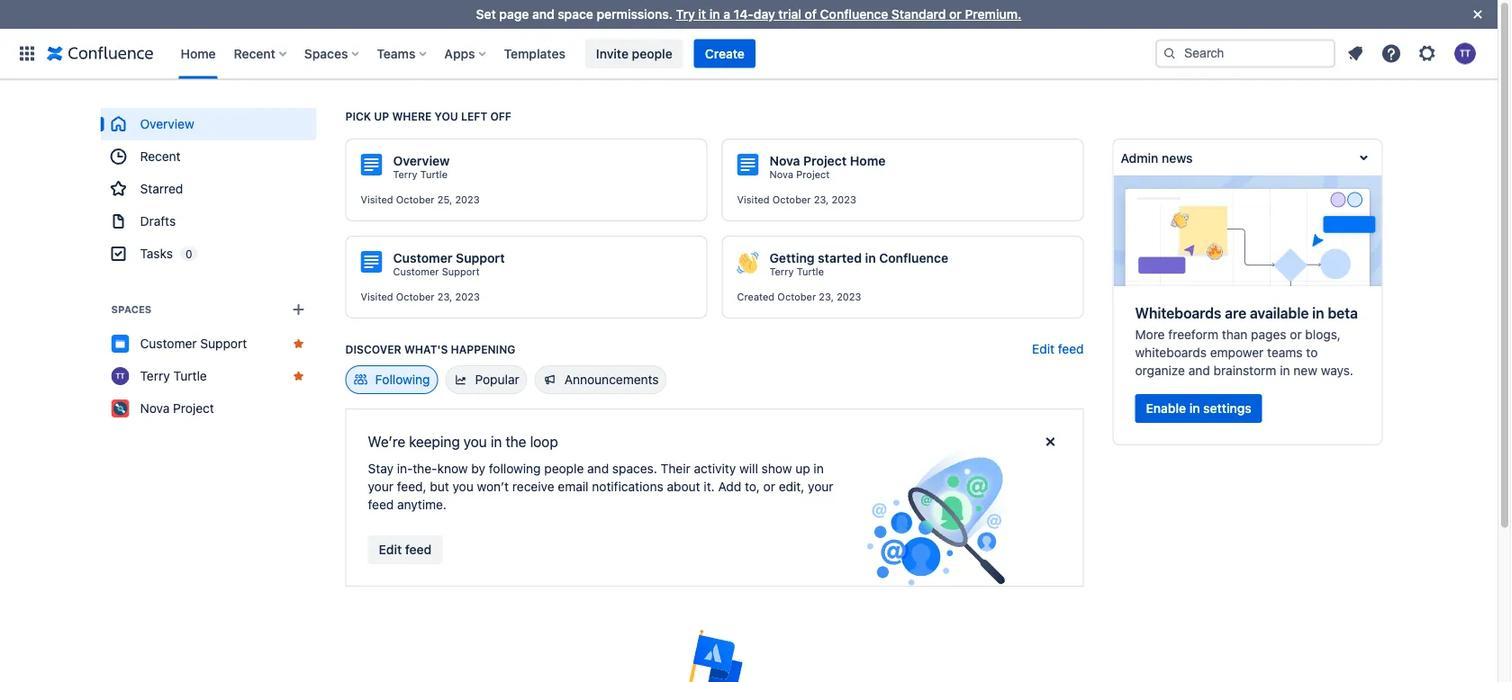 Task type: locate. For each thing, give the bounding box(es) containing it.
brainstorm
[[1214, 363, 1277, 378]]

terry inside the overview terry turtle
[[393, 169, 418, 181]]

notifications
[[592, 480, 664, 495]]

0 vertical spatial turtle
[[420, 169, 448, 181]]

feed left more
[[1058, 342, 1084, 357]]

spaces right 'recent' popup button
[[304, 46, 348, 61]]

0 horizontal spatial overview
[[140, 117, 194, 132]]

1 horizontal spatial nova project link
[[770, 168, 830, 181]]

1 vertical spatial up
[[796, 462, 810, 477]]

visited october 23, 2023
[[737, 194, 857, 206], [361, 291, 480, 303]]

up right pick
[[374, 110, 389, 123]]

0 vertical spatial confluence
[[820, 7, 888, 22]]

1 horizontal spatial feed
[[405, 543, 432, 558]]

recent up starred
[[140, 149, 181, 164]]

2 vertical spatial and
[[587, 462, 609, 477]]

getting
[[770, 251, 815, 266]]

2 horizontal spatial and
[[1189, 363, 1210, 378]]

terry turtle down customer support
[[140, 369, 207, 384]]

terry turtle link up visited october 25, 2023
[[393, 168, 448, 181]]

1 vertical spatial confluence
[[879, 251, 949, 266]]

0 horizontal spatial terry
[[140, 369, 170, 384]]

or up teams
[[1290, 327, 1302, 342]]

announcements button
[[535, 366, 667, 395]]

in
[[710, 7, 720, 22], [865, 251, 876, 266], [1313, 305, 1325, 322], [1280, 363, 1290, 378], [1190, 401, 1200, 416], [491, 434, 502, 451], [814, 462, 824, 477]]

0 vertical spatial people
[[632, 46, 673, 61]]

visited up discover
[[361, 291, 393, 303]]

0 horizontal spatial feed
[[368, 498, 394, 513]]

recent link
[[100, 141, 317, 173]]

or right to,
[[764, 480, 776, 495]]

in right started
[[865, 251, 876, 266]]

appswitcher icon image
[[16, 43, 38, 64]]

settings icon image
[[1417, 43, 1439, 64]]

anytime.
[[397, 498, 447, 513]]

0 horizontal spatial edit feed
[[379, 543, 432, 558]]

pick
[[345, 110, 371, 123]]

0 horizontal spatial up
[[374, 110, 389, 123]]

23, down started
[[819, 291, 834, 303]]

drafts link
[[100, 205, 317, 238]]

0 vertical spatial terry turtle
[[770, 266, 824, 278]]

confluence right started
[[879, 251, 949, 266]]

support down visited october 25, 2023
[[456, 251, 505, 266]]

the-
[[413, 462, 437, 477]]

2 vertical spatial terry turtle link
[[100, 360, 317, 393]]

visited up "getting" at right top
[[737, 194, 770, 206]]

0 horizontal spatial edit
[[379, 543, 402, 558]]

1 your from the left
[[368, 480, 394, 495]]

0 horizontal spatial edit feed button
[[368, 536, 443, 565]]

and inside stay in-the-know by following people and spaces. their activity will show up in your feed, but you won't receive email notifications about it. add to, or edit, your feed anytime.
[[587, 462, 609, 477]]

0 vertical spatial nova project
[[770, 169, 830, 181]]

nova
[[770, 154, 800, 168], [770, 169, 794, 181], [140, 401, 170, 416]]

group containing overview
[[100, 108, 317, 270]]

support left unstar this space icon on the left
[[200, 336, 247, 351]]

visited october 23, 2023 down customer support customer support
[[361, 291, 480, 303]]

25,
[[438, 194, 452, 206]]

edit for leftmost 'edit feed' button
[[379, 543, 402, 558]]

0 vertical spatial customer support link
[[393, 266, 480, 278]]

we're keeping you in the loop
[[368, 434, 558, 451]]

discover what's happening
[[345, 343, 516, 356]]

up up edit,
[[796, 462, 810, 477]]

terry turtle link
[[393, 168, 448, 181], [770, 266, 824, 278], [100, 360, 317, 393]]

nova project down customer support
[[140, 401, 214, 416]]

terry turtle link down customer support
[[100, 360, 317, 393]]

2 vertical spatial turtle
[[173, 369, 207, 384]]

1 vertical spatial edit feed button
[[368, 536, 443, 565]]

terry down customer support
[[140, 369, 170, 384]]

apps
[[444, 46, 475, 61]]

1 vertical spatial people
[[544, 462, 584, 477]]

terry up visited october 25, 2023
[[393, 169, 418, 181]]

2 horizontal spatial feed
[[1058, 342, 1084, 357]]

people inside "button"
[[632, 46, 673, 61]]

drafts
[[140, 214, 176, 229]]

support
[[456, 251, 505, 266], [442, 266, 480, 278], [200, 336, 247, 351]]

1 horizontal spatial edit feed button
[[1032, 341, 1084, 359]]

1 vertical spatial you
[[464, 434, 487, 451]]

spaces
[[304, 46, 348, 61], [111, 304, 152, 316]]

or right standard
[[950, 7, 962, 22]]

feed down stay at the left
[[368, 498, 394, 513]]

about
[[667, 480, 700, 495]]

overview up recent link on the top left of page
[[140, 117, 194, 132]]

0 horizontal spatial recent
[[140, 149, 181, 164]]

1 horizontal spatial edit
[[1032, 342, 1055, 357]]

1 horizontal spatial edit feed
[[1032, 342, 1084, 357]]

turtle up the 25,
[[420, 169, 448, 181]]

nova project
[[770, 169, 830, 181], [140, 401, 214, 416]]

2023
[[455, 194, 480, 206], [832, 194, 857, 206], [455, 291, 480, 303], [837, 291, 862, 303]]

started
[[818, 251, 862, 266]]

admin news
[[1121, 150, 1193, 165]]

0 vertical spatial visited october 23, 2023
[[737, 194, 857, 206]]

terry turtle
[[770, 266, 824, 278], [140, 369, 207, 384]]

0 horizontal spatial visited october 23, 2023
[[361, 291, 480, 303]]

1 vertical spatial nova project
[[140, 401, 214, 416]]

0 vertical spatial recent
[[234, 46, 275, 61]]

your down stay at the left
[[368, 480, 394, 495]]

feed inside stay in-the-know by following people and spaces. their activity will show up in your feed, but you won't receive email notifications about it. add to, or edit, your feed anytime.
[[368, 498, 394, 513]]

organize
[[1135, 363, 1185, 378]]

global element
[[11, 28, 1152, 79]]

1 vertical spatial or
[[1290, 327, 1302, 342]]

feed down anytime.
[[405, 543, 432, 558]]

where
[[392, 110, 432, 123]]

turtle inside the overview terry turtle
[[420, 169, 448, 181]]

2 vertical spatial or
[[764, 480, 776, 495]]

and up email
[[587, 462, 609, 477]]

nova project down the nova project home
[[770, 169, 830, 181]]

1 horizontal spatial overview
[[393, 154, 450, 168]]

and right page at the top of page
[[532, 7, 555, 22]]

search image
[[1163, 46, 1177, 61]]

1 vertical spatial terry turtle
[[140, 369, 207, 384]]

your
[[368, 480, 394, 495], [808, 480, 834, 495]]

2023 down started
[[837, 291, 862, 303]]

in right show
[[814, 462, 824, 477]]

overview inside group
[[140, 117, 194, 132]]

won't
[[477, 480, 509, 495]]

2023 down customer support customer support
[[455, 291, 480, 303]]

14-
[[734, 7, 754, 22]]

Search field
[[1156, 39, 1336, 68]]

you down know
[[453, 480, 474, 495]]

terry
[[393, 169, 418, 181], [770, 266, 794, 278], [140, 369, 170, 384]]

we're
[[368, 434, 405, 451]]

0 vertical spatial edit
[[1032, 342, 1055, 357]]

set
[[476, 7, 496, 22]]

turtle down customer support
[[173, 369, 207, 384]]

1 horizontal spatial customer support link
[[393, 266, 480, 278]]

home link
[[175, 39, 221, 68]]

1 vertical spatial home
[[850, 154, 886, 168]]

1 vertical spatial recent
[[140, 149, 181, 164]]

and down whiteboards
[[1189, 363, 1210, 378]]

you
[[435, 110, 458, 123], [464, 434, 487, 451], [453, 480, 474, 495]]

1 horizontal spatial your
[[808, 480, 834, 495]]

0 vertical spatial nova project link
[[770, 168, 830, 181]]

1 horizontal spatial recent
[[234, 46, 275, 61]]

nova project link up "getting" at right top
[[770, 168, 830, 181]]

spaces down tasks
[[111, 304, 152, 316]]

recent right home link
[[234, 46, 275, 61]]

feed
[[1058, 342, 1084, 357], [368, 498, 394, 513], [405, 543, 432, 558]]

up
[[374, 110, 389, 123], [796, 462, 810, 477]]

0 vertical spatial overview
[[140, 117, 194, 132]]

0 horizontal spatial nova project link
[[100, 393, 317, 425]]

confluence right the of
[[820, 7, 888, 22]]

whiteboards
[[1135, 305, 1222, 322]]

banner
[[0, 28, 1498, 79]]

0 vertical spatial spaces
[[304, 46, 348, 61]]

confluence image
[[47, 43, 154, 64], [47, 43, 154, 64]]

1 horizontal spatial terry turtle
[[770, 266, 824, 278]]

overview for overview
[[140, 117, 194, 132]]

terry down "getting" at right top
[[770, 266, 794, 278]]

day
[[754, 7, 775, 22]]

1 horizontal spatial people
[[632, 46, 673, 61]]

1 vertical spatial terry turtle link
[[770, 266, 824, 278]]

0 vertical spatial terry turtle link
[[393, 168, 448, 181]]

0 horizontal spatial spaces
[[111, 304, 152, 316]]

page
[[499, 7, 529, 22]]

1 horizontal spatial up
[[796, 462, 810, 477]]

pages
[[1251, 327, 1287, 342]]

more
[[1135, 327, 1165, 342]]

1 horizontal spatial spaces
[[304, 46, 348, 61]]

1 horizontal spatial terry
[[393, 169, 418, 181]]

0
[[185, 248, 192, 260]]

teams
[[1268, 345, 1303, 360]]

whiteboards are available in beta more freeform than pages or blogs, whiteboards empower teams to organize and brainstorm in new ways.
[[1135, 305, 1358, 378]]

customer for customer support
[[140, 336, 197, 351]]

1 horizontal spatial or
[[950, 7, 962, 22]]

:wave: image
[[737, 252, 759, 274], [737, 252, 759, 274]]

2 horizontal spatial terry
[[770, 266, 794, 278]]

2 horizontal spatial or
[[1290, 327, 1302, 342]]

home inside home link
[[181, 46, 216, 61]]

october down customer support customer support
[[396, 291, 435, 303]]

0 horizontal spatial terry turtle
[[140, 369, 207, 384]]

2 horizontal spatial turtle
[[797, 266, 824, 278]]

0 horizontal spatial customer support link
[[100, 328, 317, 360]]

group
[[100, 108, 317, 270]]

october down "getting" at right top
[[778, 291, 816, 303]]

2 vertical spatial terry
[[140, 369, 170, 384]]

october
[[396, 194, 435, 206], [773, 194, 811, 206], [396, 291, 435, 303], [778, 291, 816, 303]]

visited down the overview terry turtle
[[361, 194, 393, 206]]

1 horizontal spatial and
[[587, 462, 609, 477]]

0 vertical spatial terry
[[393, 169, 418, 181]]

1 vertical spatial edit feed
[[379, 543, 432, 558]]

terry turtle link up created october 23, 2023
[[770, 266, 824, 278]]

visited for terry
[[361, 194, 393, 206]]

or inside whiteboards are available in beta more freeform than pages or blogs, whiteboards empower teams to organize and brainstorm in new ways.
[[1290, 327, 1302, 342]]

nova project link
[[770, 168, 830, 181], [100, 393, 317, 425]]

show
[[762, 462, 792, 477]]

in-
[[397, 462, 413, 477]]

1 vertical spatial overview
[[393, 154, 450, 168]]

blogs,
[[1306, 327, 1341, 342]]

1 vertical spatial visited october 23, 2023
[[361, 291, 480, 303]]

0 vertical spatial home
[[181, 46, 216, 61]]

1 horizontal spatial nova project
[[770, 169, 830, 181]]

0 horizontal spatial or
[[764, 480, 776, 495]]

announcements
[[565, 372, 659, 387]]

1 vertical spatial and
[[1189, 363, 1210, 378]]

close message box image
[[1040, 431, 1062, 453]]

turtle down "getting" at right top
[[797, 266, 824, 278]]

0 horizontal spatial home
[[181, 46, 216, 61]]

1 horizontal spatial terry turtle link
[[393, 168, 448, 181]]

0 horizontal spatial your
[[368, 480, 394, 495]]

visited for support
[[361, 291, 393, 303]]

0 vertical spatial up
[[374, 110, 389, 123]]

2 your from the left
[[808, 480, 834, 495]]

customer
[[393, 251, 453, 266], [393, 266, 439, 278], [140, 336, 197, 351]]

project
[[804, 154, 847, 168], [796, 169, 830, 181], [173, 401, 214, 416]]

customer support link
[[393, 266, 480, 278], [100, 328, 317, 360]]

edit feed button
[[1032, 341, 1084, 359], [368, 536, 443, 565]]

you left 'left'
[[435, 110, 458, 123]]

edit,
[[779, 480, 805, 495]]

and inside whiteboards are available in beta more freeform than pages or blogs, whiteboards empower teams to organize and brainstorm in new ways.
[[1189, 363, 1210, 378]]

overview for overview terry turtle
[[393, 154, 450, 168]]

left
[[461, 110, 488, 123]]

space
[[558, 7, 593, 22]]

1 horizontal spatial turtle
[[420, 169, 448, 181]]

2 horizontal spatial terry turtle link
[[770, 266, 824, 278]]

following
[[489, 462, 541, 477]]

23, down the nova project home
[[814, 194, 829, 206]]

set page and space permissions. try it in a 14-day trial of confluence standard or premium.
[[476, 7, 1022, 22]]

nova project link down customer support
[[100, 393, 317, 425]]

you up by
[[464, 434, 487, 451]]

edit for the topmost 'edit feed' button
[[1032, 342, 1055, 357]]

0 vertical spatial and
[[532, 7, 555, 22]]

teams
[[377, 46, 416, 61]]

1 vertical spatial nova project link
[[100, 393, 317, 425]]

your right edit,
[[808, 480, 834, 495]]

2 vertical spatial you
[[453, 480, 474, 495]]

spaces.
[[612, 462, 657, 477]]

1 vertical spatial edit
[[379, 543, 402, 558]]

1 horizontal spatial visited october 23, 2023
[[737, 194, 857, 206]]

visited october 23, 2023 for nova project
[[737, 194, 857, 206]]

people right invite at top
[[632, 46, 673, 61]]

people up email
[[544, 462, 584, 477]]

visited october 23, 2023 down the nova project home
[[737, 194, 857, 206]]

1 vertical spatial feed
[[368, 498, 394, 513]]

terry turtle link for 25,
[[393, 168, 448, 181]]

people
[[632, 46, 673, 61], [544, 462, 584, 477]]

1 horizontal spatial home
[[850, 154, 886, 168]]

terry turtle down "getting" at right top
[[770, 266, 824, 278]]

to,
[[745, 480, 760, 495]]

overview up visited october 25, 2023
[[393, 154, 450, 168]]

0 horizontal spatial people
[[544, 462, 584, 477]]

admin news button
[[1114, 140, 1382, 176]]



Task type: vqa. For each thing, say whether or not it's contained in the screenshot.
Projects
no



Task type: describe. For each thing, give the bounding box(es) containing it.
know
[[437, 462, 468, 477]]

your profile and preferences image
[[1455, 43, 1476, 64]]

0 vertical spatial edit feed button
[[1032, 341, 1084, 359]]

create
[[705, 46, 745, 61]]

invite people button
[[585, 39, 683, 68]]

it.
[[704, 480, 715, 495]]

spaces button
[[299, 39, 366, 68]]

new
[[1294, 363, 1318, 378]]

enable in settings link
[[1135, 394, 1263, 423]]

add
[[718, 480, 742, 495]]

settings
[[1204, 401, 1252, 416]]

but
[[430, 480, 449, 495]]

overview terry turtle
[[393, 154, 450, 181]]

overview link
[[100, 108, 317, 141]]

created october 23, 2023
[[737, 291, 862, 303]]

the
[[506, 434, 527, 451]]

0 horizontal spatial nova project
[[140, 401, 214, 416]]

unstar this space image
[[291, 337, 306, 351]]

in down teams
[[1280, 363, 1290, 378]]

standard
[[892, 7, 946, 22]]

1 vertical spatial terry
[[770, 266, 794, 278]]

to
[[1307, 345, 1318, 360]]

2023 right the 25,
[[455, 194, 480, 206]]

apps button
[[439, 39, 493, 68]]

recent inside popup button
[[234, 46, 275, 61]]

empower
[[1210, 345, 1264, 360]]

of
[[805, 7, 817, 22]]

23, for getting
[[819, 291, 834, 303]]

0 horizontal spatial and
[[532, 7, 555, 22]]

1 vertical spatial turtle
[[797, 266, 824, 278]]

support down the 25,
[[442, 266, 480, 278]]

whiteboards
[[1135, 345, 1207, 360]]

starred link
[[100, 173, 317, 205]]

feed,
[[397, 480, 427, 495]]

trial
[[779, 7, 802, 22]]

admin
[[1121, 150, 1159, 165]]

in inside stay in-the-know by following people and spaces. their activity will show up in your feed, but you won't receive email notifications about it. add to, or edit, your feed anytime.
[[814, 462, 824, 477]]

enable in settings
[[1146, 401, 1252, 416]]

customer support
[[140, 336, 247, 351]]

visited october 25, 2023
[[361, 194, 480, 206]]

in up blogs,
[[1313, 305, 1325, 322]]

will
[[740, 462, 758, 477]]

in left a
[[710, 7, 720, 22]]

created
[[737, 291, 775, 303]]

0 vertical spatial or
[[950, 7, 962, 22]]

recent inside group
[[140, 149, 181, 164]]

their
[[661, 462, 691, 477]]

teams button
[[371, 39, 434, 68]]

stay in-the-know by following people and spaces. their activity will show up in your feed, but you won't receive email notifications about it. add to, or edit, your feed anytime.
[[368, 462, 834, 513]]

receive
[[512, 480, 555, 495]]

discover
[[345, 343, 402, 356]]

invite people
[[596, 46, 673, 61]]

beta
[[1328, 305, 1358, 322]]

23, down customer support customer support
[[438, 291, 452, 303]]

try
[[676, 7, 695, 22]]

it
[[699, 7, 706, 22]]

2 vertical spatial feed
[[405, 543, 432, 558]]

premium.
[[965, 7, 1022, 22]]

by
[[471, 462, 486, 477]]

terry turtle link for 23,
[[770, 266, 824, 278]]

0 vertical spatial you
[[435, 110, 458, 123]]

in left "the"
[[491, 434, 502, 451]]

help icon image
[[1381, 43, 1403, 64]]

october left the 25,
[[396, 194, 435, 206]]

invite
[[596, 46, 629, 61]]

you inside stay in-the-know by following people and spaces. their activity will show up in your feed, but you won't receive email notifications about it. add to, or edit, your feed anytime.
[[453, 480, 474, 495]]

news
[[1162, 150, 1193, 165]]

happening
[[451, 343, 516, 356]]

23, for nova
[[814, 194, 829, 206]]

close image
[[1467, 4, 1489, 25]]

what's
[[404, 343, 448, 356]]

keeping
[[409, 434, 460, 451]]

1 vertical spatial customer support link
[[100, 328, 317, 360]]

getting started in confluence
[[770, 251, 949, 266]]

than
[[1222, 327, 1248, 342]]

following
[[375, 372, 430, 387]]

0 vertical spatial feed
[[1058, 342, 1084, 357]]

0 horizontal spatial terry turtle link
[[100, 360, 317, 393]]

tasks
[[140, 246, 173, 261]]

support for customer support customer support
[[456, 251, 505, 266]]

ways.
[[1321, 363, 1354, 378]]

unstar this space image
[[291, 369, 306, 384]]

pick up where you left off
[[345, 110, 512, 123]]

enable
[[1146, 401, 1186, 416]]

or inside stay in-the-know by following people and spaces. their activity will show up in your feed, but you won't receive email notifications about it. add to, or edit, your feed anytime.
[[764, 480, 776, 495]]

visited october 23, 2023 for customer support
[[361, 291, 480, 303]]

freeform
[[1169, 327, 1219, 342]]

0 vertical spatial edit feed
[[1032, 342, 1084, 357]]

email
[[558, 480, 589, 495]]

off
[[490, 110, 512, 123]]

2023 down the nova project home
[[832, 194, 857, 206]]

recent button
[[228, 39, 294, 68]]

notification icon image
[[1345, 43, 1367, 64]]

permissions.
[[597, 7, 673, 22]]

a
[[724, 7, 731, 22]]

starred
[[140, 182, 183, 196]]

templates link
[[499, 39, 571, 68]]

templates
[[504, 46, 566, 61]]

0 horizontal spatial turtle
[[173, 369, 207, 384]]

create a space image
[[288, 299, 309, 321]]

popular button
[[445, 366, 528, 395]]

in right enable
[[1190, 401, 1200, 416]]

support for customer support
[[200, 336, 247, 351]]

spaces inside popup button
[[304, 46, 348, 61]]

up inside stay in-the-know by following people and spaces. their activity will show up in your feed, but you won't receive email notifications about it. add to, or edit, your feed anytime.
[[796, 462, 810, 477]]

october down the nova project home
[[773, 194, 811, 206]]

1 vertical spatial spaces
[[111, 304, 152, 316]]

stay
[[368, 462, 394, 477]]

people inside stay in-the-know by following people and spaces. their activity will show up in your feed, but you won't receive email notifications about it. add to, or edit, your feed anytime.
[[544, 462, 584, 477]]

banner containing home
[[0, 28, 1498, 79]]

try it in a 14-day trial of confluence standard or premium. link
[[676, 7, 1022, 22]]

customer support customer support
[[393, 251, 505, 278]]

create link
[[694, 39, 756, 68]]

following button
[[345, 366, 438, 395]]

activity
[[694, 462, 736, 477]]

customer for customer support customer support
[[393, 251, 453, 266]]



